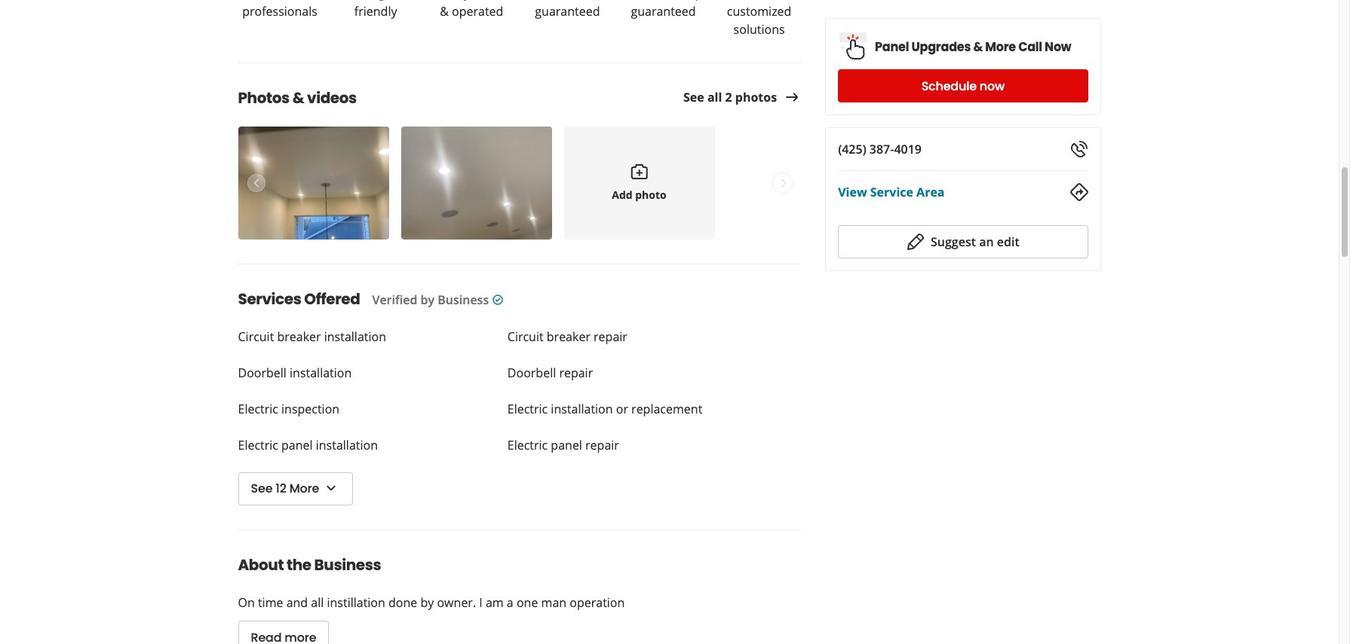 Task type: describe. For each thing, give the bounding box(es) containing it.
see all 2 photos
[[683, 89, 777, 106]]

schedule now
[[921, 77, 1005, 95]]

photo
[[635, 188, 667, 202]]

now
[[980, 77, 1005, 95]]

electric inspection
[[238, 401, 339, 418]]

or
[[616, 401, 628, 418]]

electric panel repair
[[507, 437, 619, 454]]

operated
[[452, 3, 503, 20]]

12
[[275, 481, 286, 498]]

387-
[[869, 141, 894, 158]]

circuit for circuit breaker repair
[[507, 329, 544, 345]]

call
[[1018, 38, 1042, 55]]

services
[[238, 289, 301, 310]]

time
[[258, 595, 283, 612]]

& inside photos & videos element
[[292, 87, 304, 109]]

edit
[[997, 234, 1019, 250]]

locally owned & operated
[[432, 0, 511, 20]]

upgrades
[[911, 38, 971, 55]]

now
[[1045, 38, 1071, 55]]

panel
[[875, 38, 909, 55]]

& for operated
[[440, 3, 449, 20]]

circuit breaker installation
[[238, 329, 386, 345]]

offered
[[304, 289, 360, 310]]

24 pencil v2 image
[[907, 233, 925, 251]]

doorbell installation
[[238, 365, 352, 382]]

doorbell for doorbell repair
[[507, 365, 556, 382]]

see for see all 2 photos
[[683, 89, 704, 106]]

(425)
[[838, 141, 866, 158]]

1 horizontal spatial more
[[985, 38, 1016, 55]]

offers customized solutions
[[727, 0, 791, 38]]

view service area link
[[838, 184, 945, 201]]

see for see 12 more
[[251, 481, 273, 498]]

doorbell repair
[[507, 365, 593, 382]]

solutions
[[734, 21, 785, 38]]

one
[[517, 595, 538, 612]]

see all 2 photos link
[[683, 88, 801, 107]]

electric panel installation
[[238, 437, 378, 454]]

panel for installation
[[281, 437, 313, 454]]

offers
[[742, 0, 777, 2]]

1 vertical spatial repair
[[559, 365, 593, 382]]

budget friendly
[[354, 0, 397, 20]]

certified professionals
[[242, 0, 317, 20]]

customized
[[727, 3, 791, 20]]

workmanship guaranteed
[[624, 0, 703, 20]]

friendly
[[354, 3, 397, 20]]

service
[[870, 184, 913, 201]]

suggest
[[931, 234, 976, 250]]

previous image
[[247, 174, 264, 192]]

16 checkmark badged v2 image
[[492, 294, 504, 306]]

by inside services offered element
[[421, 292, 435, 308]]

satisfaction guaranteed
[[535, 0, 600, 20]]

installation down offered
[[324, 329, 386, 345]]

photos
[[735, 89, 777, 106]]

guaranteed for workmanship guaranteed
[[631, 3, 696, 20]]

replacement
[[631, 401, 702, 418]]

business for about the business
[[314, 555, 381, 576]]

electric for electric inspection
[[238, 401, 278, 418]]

all inside photos & videos element
[[707, 89, 722, 106]]

doorbell for doorbell installation
[[238, 365, 287, 382]]

electric for electric installation or replacement
[[507, 401, 548, 418]]

schedule now button
[[838, 69, 1088, 103]]

videos
[[307, 87, 357, 109]]

& for more
[[973, 38, 983, 55]]

workmanship
[[624, 0, 703, 2]]

24 directions v2 image
[[1070, 183, 1088, 201]]

add photo link
[[564, 127, 715, 240]]

photos & videos
[[238, 87, 357, 109]]



Task type: locate. For each thing, give the bounding box(es) containing it.
guaranteed for satisfaction guaranteed
[[535, 3, 600, 20]]

about
[[238, 555, 284, 576]]

1 horizontal spatial photo of r-tech electric - everett, wa, us. lighting image
[[401, 127, 552, 240]]

panel down electric inspection
[[281, 437, 313, 454]]

repair for panel
[[585, 437, 619, 454]]

by inside about the business element
[[420, 595, 434, 612]]

0 vertical spatial &
[[440, 3, 449, 20]]

operation
[[570, 595, 625, 612]]

0 horizontal spatial breaker
[[277, 329, 321, 345]]

add
[[612, 188, 633, 202]]

1 horizontal spatial all
[[707, 89, 722, 106]]

see inside see all 2 photos link
[[683, 89, 704, 106]]

doorbell down circuit breaker repair
[[507, 365, 556, 382]]

1 photo of r-tech electric - everett, wa, us. lighting image from the left
[[238, 127, 389, 240]]

instillation
[[327, 595, 385, 612]]

am
[[486, 595, 504, 612]]

repair down circuit breaker repair
[[559, 365, 593, 382]]

1 vertical spatial &
[[973, 38, 983, 55]]

installation left or
[[551, 401, 613, 418]]

by
[[421, 292, 435, 308], [420, 595, 434, 612]]

& inside locally owned & operated
[[440, 3, 449, 20]]

certified
[[256, 0, 304, 2]]

0 vertical spatial more
[[985, 38, 1016, 55]]

installation up 24 chevron down v2 icon
[[316, 437, 378, 454]]

breaker up doorbell repair
[[547, 329, 590, 345]]

circuit breaker repair
[[507, 329, 627, 345]]

done
[[388, 595, 417, 612]]

0 horizontal spatial see
[[251, 481, 273, 498]]

2 panel from the left
[[551, 437, 582, 454]]

1 vertical spatial by
[[420, 595, 434, 612]]

see 12 more button
[[238, 473, 353, 506]]

doorbell up electric inspection
[[238, 365, 287, 382]]

see left 12
[[251, 481, 273, 498]]

photos
[[238, 87, 289, 109]]

suggest an edit button
[[838, 226, 1088, 259]]

verified
[[372, 292, 417, 308]]

business inside services offered element
[[438, 292, 489, 308]]

all
[[707, 89, 722, 106], [311, 595, 324, 612]]

1 vertical spatial all
[[311, 595, 324, 612]]

1 horizontal spatial see
[[683, 89, 704, 106]]

owner.
[[437, 595, 476, 612]]

more
[[985, 38, 1016, 55], [289, 481, 319, 498]]

1 horizontal spatial business
[[438, 292, 489, 308]]

0 vertical spatial repair
[[594, 329, 627, 345]]

2 breaker from the left
[[547, 329, 590, 345]]

0 horizontal spatial business
[[314, 555, 381, 576]]

circuit up doorbell repair
[[507, 329, 544, 345]]

1 horizontal spatial breaker
[[547, 329, 590, 345]]

an
[[979, 234, 994, 250]]

2 photo of r-tech electric - everett, wa, us. lighting image from the left
[[401, 127, 552, 240]]

breaker for repair
[[547, 329, 590, 345]]

2 guaranteed from the left
[[631, 3, 696, 20]]

photo of r-tech electric - everett, wa, us. lighting image
[[238, 127, 389, 240], [401, 127, 552, 240]]

2 vertical spatial repair
[[585, 437, 619, 454]]

0 horizontal spatial circuit
[[238, 329, 274, 345]]

by right done
[[420, 595, 434, 612]]

next image
[[775, 174, 791, 192]]

man
[[541, 595, 567, 612]]

electric installation or replacement
[[507, 401, 702, 418]]

more left the call
[[985, 38, 1016, 55]]

0 vertical spatial business
[[438, 292, 489, 308]]

services offered
[[238, 289, 360, 310]]

business up instillation
[[314, 555, 381, 576]]

about the business element
[[214, 530, 801, 645]]

business
[[438, 292, 489, 308], [314, 555, 381, 576]]

0 horizontal spatial more
[[289, 481, 319, 498]]

suggest an edit
[[931, 234, 1019, 250]]

& left videos
[[292, 87, 304, 109]]

on
[[238, 595, 255, 612]]

schedule
[[921, 77, 977, 95]]

budget
[[356, 0, 396, 2]]

0 horizontal spatial doorbell
[[238, 365, 287, 382]]

guaranteed inside workmanship guaranteed
[[631, 3, 696, 20]]

circuit for circuit breaker installation
[[238, 329, 274, 345]]

circuit
[[238, 329, 274, 345], [507, 329, 544, 345]]

1 doorbell from the left
[[238, 365, 287, 382]]

24 chevron down v2 image
[[322, 480, 340, 498]]

panel
[[281, 437, 313, 454], [551, 437, 582, 454]]

0 vertical spatial all
[[707, 89, 722, 106]]

0 horizontal spatial photo of r-tech electric - everett, wa, us. lighting image
[[238, 127, 389, 240]]

business for verified by business
[[438, 292, 489, 308]]

guaranteed
[[535, 3, 600, 20], [631, 3, 696, 20]]

by right verified
[[421, 292, 435, 308]]

electric
[[238, 401, 278, 418], [507, 401, 548, 418], [238, 437, 278, 454], [507, 437, 548, 454]]

a
[[507, 595, 513, 612]]

doorbell
[[238, 365, 287, 382], [507, 365, 556, 382]]

all left 2
[[707, 89, 722, 106]]

view
[[838, 184, 867, 201]]

1 horizontal spatial panel
[[551, 437, 582, 454]]

1 horizontal spatial circuit
[[507, 329, 544, 345]]

more inside button
[[289, 481, 319, 498]]

inspection
[[281, 401, 339, 418]]

& right upgrades
[[973, 38, 983, 55]]

1 circuit from the left
[[238, 329, 274, 345]]

0 horizontal spatial panel
[[281, 437, 313, 454]]

photos & videos element
[[214, 63, 825, 243]]

2 circuit from the left
[[507, 329, 544, 345]]

owned
[[473, 0, 511, 2]]

all right the and
[[311, 595, 324, 612]]

all inside about the business element
[[311, 595, 324, 612]]

circuit down services on the left of page
[[238, 329, 274, 345]]

repair up electric installation or replacement
[[594, 329, 627, 345]]

0 horizontal spatial &
[[292, 87, 304, 109]]

&
[[440, 3, 449, 20], [973, 38, 983, 55], [292, 87, 304, 109]]

breaker up "doorbell installation"
[[277, 329, 321, 345]]

i
[[479, 595, 483, 612]]

0 vertical spatial by
[[421, 292, 435, 308]]

2 vertical spatial &
[[292, 87, 304, 109]]

more right 12
[[289, 481, 319, 498]]

0 vertical spatial see
[[683, 89, 704, 106]]

24 arrow right v2 image
[[783, 88, 801, 107]]

(425) 387-4019
[[838, 141, 922, 158]]

panel upgrades & more call now
[[875, 38, 1071, 55]]

1 breaker from the left
[[277, 329, 321, 345]]

guaranteed down satisfaction at top left
[[535, 3, 600, 20]]

guaranteed down workmanship
[[631, 3, 696, 20]]

0 horizontal spatial all
[[311, 595, 324, 612]]

satisfaction
[[535, 0, 600, 2]]

on time and all instillation done by owner. i am a one man operation
[[238, 595, 625, 612]]

locally
[[432, 0, 470, 2]]

electric for electric panel installation
[[238, 437, 278, 454]]

1 vertical spatial see
[[251, 481, 273, 498]]

2 by from the top
[[420, 595, 434, 612]]

view service area
[[838, 184, 945, 201]]

electric for electric panel repair
[[507, 437, 548, 454]]

repair down electric installation or replacement
[[585, 437, 619, 454]]

about the business
[[238, 555, 381, 576]]

add photo
[[612, 188, 667, 202]]

& down locally
[[440, 3, 449, 20]]

business left the 16 checkmark badged v2 image
[[438, 292, 489, 308]]

24 add photo v2 image
[[630, 163, 648, 181]]

see left 2
[[683, 89, 704, 106]]

1 guaranteed from the left
[[535, 3, 600, 20]]

breaker for installation
[[277, 329, 321, 345]]

2 doorbell from the left
[[507, 365, 556, 382]]

verified by business
[[372, 292, 489, 308]]

the
[[287, 555, 311, 576]]

see 12 more
[[251, 481, 319, 498]]

breaker
[[277, 329, 321, 345], [547, 329, 590, 345]]

4019
[[894, 141, 922, 158]]

1 horizontal spatial doorbell
[[507, 365, 556, 382]]

see inside see 12 more button
[[251, 481, 273, 498]]

professionals
[[242, 3, 317, 20]]

0 horizontal spatial guaranteed
[[535, 3, 600, 20]]

repair for breaker
[[594, 329, 627, 345]]

1 vertical spatial more
[[289, 481, 319, 498]]

24 phone v2 image
[[1070, 140, 1088, 158]]

1 horizontal spatial &
[[440, 3, 449, 20]]

services offered element
[[214, 264, 801, 506]]

and
[[286, 595, 308, 612]]

area
[[916, 184, 945, 201]]

installation down the circuit breaker installation
[[290, 365, 352, 382]]

installation
[[324, 329, 386, 345], [290, 365, 352, 382], [551, 401, 613, 418], [316, 437, 378, 454]]

panel down electric installation or replacement
[[551, 437, 582, 454]]

2
[[725, 89, 732, 106]]

repair
[[594, 329, 627, 345], [559, 365, 593, 382], [585, 437, 619, 454]]

1 by from the top
[[421, 292, 435, 308]]

1 horizontal spatial guaranteed
[[631, 3, 696, 20]]

1 panel from the left
[[281, 437, 313, 454]]

panel for repair
[[551, 437, 582, 454]]

2 horizontal spatial &
[[973, 38, 983, 55]]

see
[[683, 89, 704, 106], [251, 481, 273, 498]]

1 vertical spatial business
[[314, 555, 381, 576]]



Task type: vqa. For each thing, say whether or not it's contained in the screenshot.
the See all 2 photos "LINK" on the right top of the page
yes



